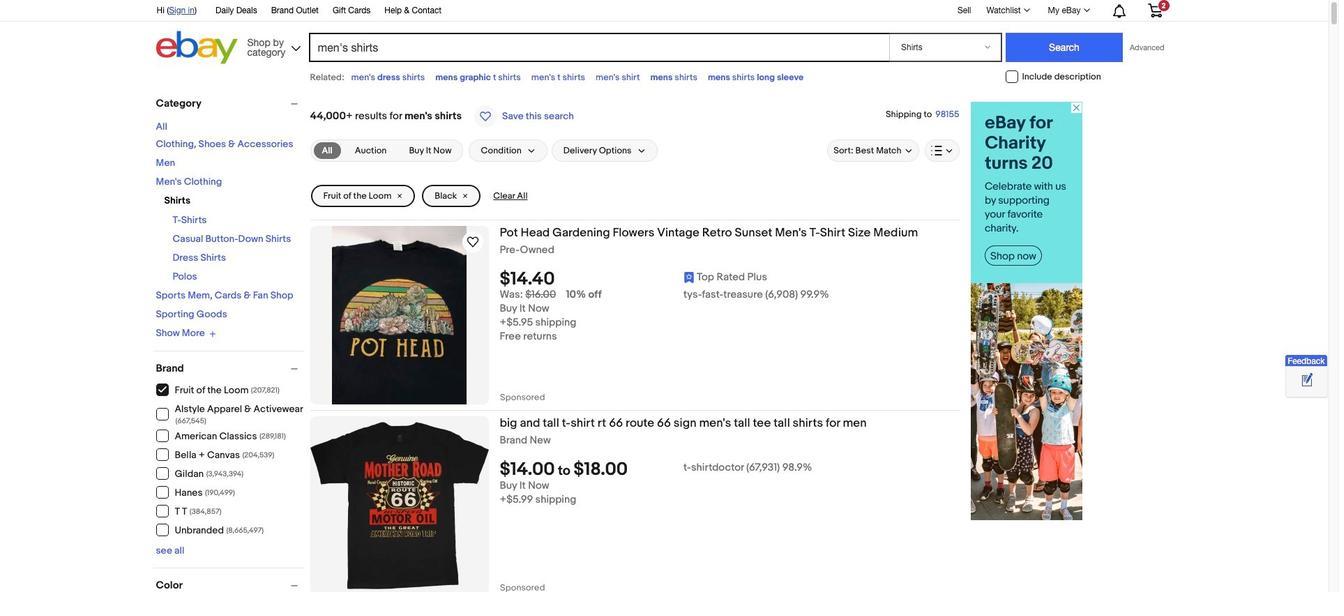 Task type: locate. For each thing, give the bounding box(es) containing it.
None text field
[[500, 581, 545, 592]]

0 vertical spatial heading
[[500, 226, 919, 240]]

watchlist image
[[1024, 8, 1030, 12]]

All selected text field
[[322, 144, 333, 157]]

1 vertical spatial heading
[[500, 417, 867, 431]]

None text field
[[500, 288, 556, 302], [500, 391, 545, 405], [500, 288, 556, 302], [500, 391, 545, 405]]

Search for anything text field
[[311, 34, 887, 61]]

2 heading from the top
[[500, 417, 867, 431]]

heading
[[500, 226, 919, 240], [500, 417, 867, 431]]

banner
[[149, 0, 1173, 68]]

None submit
[[1006, 33, 1123, 62]]

main content
[[310, 91, 960, 592]]

account navigation
[[149, 0, 1173, 22]]



Task type: describe. For each thing, give the bounding box(es) containing it.
listing options selector. list view selected. image
[[931, 145, 953, 156]]

pot head gardening flowers vintage retro sunset men's t-shirt size medium image
[[332, 226, 467, 405]]

my ebay image
[[1084, 8, 1090, 12]]

1 heading from the top
[[500, 226, 919, 240]]

big and tall t-shirt rt 66 route 66 sign men's tall tee tall shirts for men image
[[310, 422, 489, 589]]

advertisement element
[[971, 102, 1083, 521]]

save this search men's shirts search image
[[475, 105, 497, 128]]



Task type: vqa. For each thing, say whether or not it's contained in the screenshot.
Buying & Selling on eBay on the top
no



